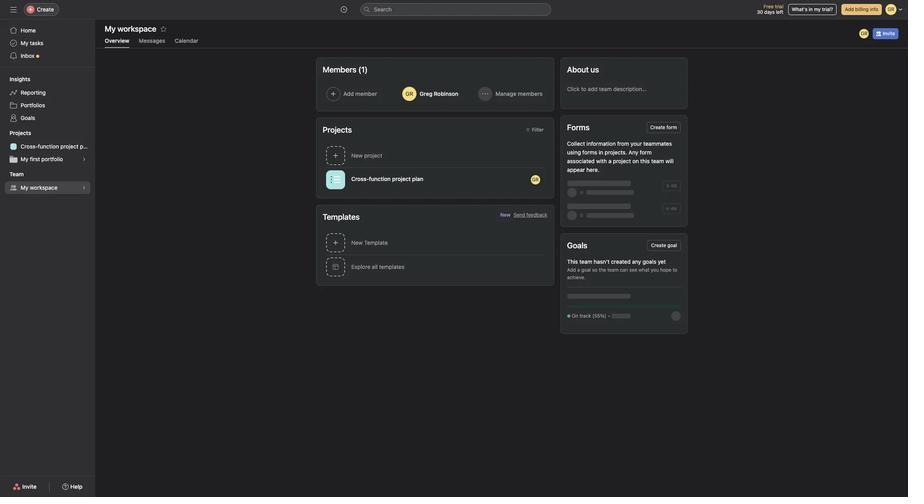 Task type: describe. For each thing, give the bounding box(es) containing it.
appear
[[567, 167, 585, 173]]

from
[[617, 140, 629, 147]]

reporting link
[[5, 86, 90, 99]]

add inside this team hasn't created any goals yet add a goal so the team can see what you hope to achieve.
[[567, 267, 576, 273]]

add billing info
[[845, 6, 878, 12]]

project inside collect information from your teammates using forms in projects. any form associated with a project on this team will appear here.
[[613, 158, 631, 165]]

my
[[814, 6, 821, 12]]

1 vertical spatial cross-
[[351, 176, 369, 182]]

team
[[10, 171, 24, 178]]

my workspace
[[21, 184, 57, 191]]

created
[[611, 259, 631, 265]]

hasn't
[[594, 259, 610, 265]]

goal inside button
[[667, 243, 677, 249]]

any
[[629, 149, 638, 156]]

greg robinson
[[420, 90, 458, 97]]

1 horizontal spatial invite
[[883, 31, 895, 36]]

1 vertical spatial team
[[579, 259, 592, 265]]

search
[[374, 6, 392, 13]]

in inside button
[[809, 6, 813, 12]]

collect information from your teammates using forms in projects. any form associated with a project on this team will appear here.
[[567, 140, 674, 173]]

first
[[30, 156, 40, 163]]

inbox
[[21, 52, 35, 59]]

track
[[580, 313, 591, 319]]

days
[[764, 9, 775, 15]]

team button
[[0, 171, 24, 179]]

my workspace
[[105, 24, 156, 33]]

search list box
[[360, 3, 551, 16]]

my for my first portfolio
[[21, 156, 28, 163]]

1 vertical spatial function
[[369, 176, 391, 182]]

insights button
[[0, 75, 30, 83]]

portfolios
[[21, 102, 45, 109]]

what
[[639, 267, 649, 273]]

help
[[70, 484, 82, 491]]

greg robinson button
[[399, 83, 471, 105]]

messages
[[139, 37, 165, 44]]

members (1)
[[323, 65, 368, 74]]

form inside button
[[667, 125, 677, 131]]

30
[[757, 9, 763, 15]]

1 horizontal spatial gr
[[861, 31, 868, 36]]

achieve.
[[567, 275, 586, 281]]

so
[[592, 267, 598, 273]]

1 vertical spatial invite
[[22, 484, 37, 491]]

1 horizontal spatial cross-function project plan
[[351, 176, 423, 182]]

new project
[[351, 152, 382, 159]]

here.
[[586, 167, 599, 173]]

projects button
[[0, 129, 31, 137]]

new template
[[351, 240, 388, 246]]

using
[[567, 149, 581, 156]]

the
[[599, 267, 606, 273]]

teams element
[[0, 167, 95, 196]]

hide sidebar image
[[10, 6, 17, 13]]

see details, my workspace image
[[82, 186, 86, 190]]

new for templates
[[351, 240, 363, 246]]

information
[[587, 140, 616, 147]]

global element
[[0, 19, 95, 67]]

on track (55%)
[[572, 313, 606, 319]]

add member button
[[323, 83, 395, 105]]

yet
[[658, 259, 666, 265]]

in inside collect information from your teammates using forms in projects. any form associated with a project on this team will appear here.
[[599, 149, 603, 156]]

1 vertical spatial goals
[[567, 241, 587, 250]]

this
[[640, 158, 650, 165]]

my for my tasks
[[21, 40, 28, 46]]

manage members button
[[475, 83, 547, 105]]

what's in my trial?
[[792, 6, 833, 12]]

add billing info button
[[841, 4, 882, 15]]

my tasks link
[[5, 37, 90, 50]]

goals
[[643, 259, 656, 265]]

my first portfolio
[[21, 156, 63, 163]]

(55%)
[[592, 313, 606, 319]]

free trial 30 days left
[[757, 4, 783, 15]]

you
[[651, 267, 659, 273]]

calendar
[[175, 37, 198, 44]]

create button
[[24, 3, 59, 16]]

cross- inside the projects "element"
[[21, 143, 38, 150]]

manage members
[[496, 90, 542, 97]]

trial
[[775, 4, 783, 10]]

any
[[632, 259, 641, 265]]

form inside collect information from your teammates using forms in projects. any form associated with a project on this team will appear here.
[[640, 149, 652, 156]]

trial?
[[822, 6, 833, 12]]

this team hasn't created any goals yet add a goal so the team can see what you hope to achieve.
[[567, 259, 677, 281]]

goals inside "link"
[[21, 115, 35, 121]]

goals link
[[5, 112, 90, 125]]

filter button
[[522, 125, 547, 136]]

this
[[567, 259, 578, 265]]

free
[[764, 4, 774, 10]]

home
[[21, 27, 36, 34]]

new send feedback
[[500, 212, 547, 218]]

template
[[364, 240, 388, 246]]

create goal button
[[648, 240, 681, 252]]

see details, my first portfolio image
[[82, 157, 86, 162]]

create for forms
[[650, 125, 665, 131]]

about us
[[567, 65, 599, 74]]

add inside button
[[845, 6, 854, 12]]

on
[[572, 313, 578, 319]]

what's
[[792, 6, 807, 12]]

goal inside this team hasn't created any goals yet add a goal so the team can see what you hope to achieve.
[[581, 267, 591, 273]]

create form
[[650, 125, 677, 131]]



Task type: vqa. For each thing, say whether or not it's contained in the screenshot.
'CLOSE DETAILS' image
no



Task type: locate. For each thing, give the bounding box(es) containing it.
0 vertical spatial plan
[[80, 143, 91, 150]]

my workspace link
[[5, 182, 90, 194]]

1 horizontal spatial cross-
[[351, 176, 369, 182]]

my first portfolio link
[[5, 153, 90, 166]]

0 horizontal spatial add
[[567, 267, 576, 273]]

my
[[21, 40, 28, 46], [21, 156, 28, 163], [21, 184, 28, 191]]

plan
[[80, 143, 91, 150], [412, 176, 423, 182]]

create inside create goal button
[[651, 243, 666, 249]]

invite button
[[873, 28, 899, 39], [8, 480, 42, 495]]

goals down portfolios on the left of the page
[[21, 115, 35, 121]]

create goal
[[651, 243, 677, 249]]

1 my from the top
[[21, 40, 28, 46]]

feedback
[[526, 212, 547, 218]]

0 vertical spatial goal
[[667, 243, 677, 249]]

1 horizontal spatial invite button
[[873, 28, 899, 39]]

projects up 'new project'
[[323, 125, 352, 134]]

2 vertical spatial my
[[21, 184, 28, 191]]

gr left show options icon
[[532, 177, 539, 183]]

1 horizontal spatial add
[[845, 6, 854, 12]]

0 vertical spatial form
[[667, 125, 677, 131]]

billing
[[855, 6, 869, 12]]

filter
[[532, 127, 544, 133]]

function up my first portfolio link
[[38, 143, 59, 150]]

3 my from the top
[[21, 184, 28, 191]]

my left tasks
[[21, 40, 28, 46]]

a inside collect information from your teammates using forms in projects. any form associated with a project on this team will appear here.
[[608, 158, 611, 165]]

goal left so
[[581, 267, 591, 273]]

calendar button
[[175, 37, 198, 48]]

create inside create form button
[[650, 125, 665, 131]]

explore
[[351, 264, 370, 271]]

list image
[[331, 175, 340, 185]]

0 vertical spatial invite button
[[873, 28, 899, 39]]

templates
[[323, 213, 360, 222]]

0 horizontal spatial in
[[599, 149, 603, 156]]

0 vertical spatial team
[[651, 158, 664, 165]]

create up home link
[[37, 6, 54, 13]]

1 horizontal spatial team
[[607, 267, 619, 273]]

team up so
[[579, 259, 592, 265]]

0 horizontal spatial goals
[[21, 115, 35, 121]]

insights
[[10, 76, 30, 83]]

0 horizontal spatial gr
[[532, 177, 539, 183]]

gr down add billing info button
[[861, 31, 868, 36]]

0 vertical spatial gr
[[861, 31, 868, 36]]

projects up first
[[10, 130, 31, 136]]

1 vertical spatial new
[[500, 212, 511, 218]]

0 horizontal spatial goal
[[581, 267, 591, 273]]

0 vertical spatial function
[[38, 143, 59, 150]]

1 vertical spatial plan
[[412, 176, 423, 182]]

collect
[[567, 140, 585, 147]]

add down 'this'
[[567, 267, 576, 273]]

in down information
[[599, 149, 603, 156]]

a right with
[[608, 158, 611, 165]]

my for my workspace
[[21, 184, 28, 191]]

2 vertical spatial new
[[351, 240, 363, 246]]

0 horizontal spatial invite
[[22, 484, 37, 491]]

forms
[[582, 149, 597, 156]]

a
[[608, 158, 611, 165], [577, 267, 580, 273]]

hope
[[660, 267, 671, 273]]

my inside the projects "element"
[[21, 156, 28, 163]]

a up achieve.
[[577, 267, 580, 273]]

create inside create popup button
[[37, 6, 54, 13]]

cross-function project plan link
[[5, 140, 91, 153]]

1 horizontal spatial projects
[[323, 125, 352, 134]]

reporting
[[21, 89, 46, 96]]

0 horizontal spatial invite button
[[8, 480, 42, 495]]

1 vertical spatial invite button
[[8, 480, 42, 495]]

all
[[372, 264, 378, 271]]

0 vertical spatial cross-
[[21, 143, 38, 150]]

0 vertical spatial a
[[608, 158, 611, 165]]

create for goals
[[651, 243, 666, 249]]

projects element
[[0, 126, 95, 167]]

explore all templates
[[351, 264, 404, 271]]

create up teammates
[[650, 125, 665, 131]]

0 horizontal spatial function
[[38, 143, 59, 150]]

will
[[666, 158, 674, 165]]

see
[[629, 267, 637, 273]]

2 horizontal spatial team
[[651, 158, 664, 165]]

0 vertical spatial create
[[37, 6, 54, 13]]

0 horizontal spatial cross-function project plan
[[21, 143, 91, 150]]

a inside this team hasn't created any goals yet add a goal so the team can see what you hope to achieve.
[[577, 267, 580, 273]]

goal up to at right bottom
[[667, 243, 677, 249]]

1 vertical spatial add
[[567, 267, 576, 273]]

insights element
[[0, 72, 95, 126]]

cross- up first
[[21, 143, 38, 150]]

0 vertical spatial add
[[845, 6, 854, 12]]

projects inside dropdown button
[[10, 130, 31, 136]]

0 vertical spatial goals
[[21, 115, 35, 121]]

portfolio
[[41, 156, 63, 163]]

overview button
[[105, 37, 129, 48]]

inbox link
[[5, 50, 90, 62]]

add to starred image
[[160, 26, 167, 32]]

team right the
[[607, 267, 619, 273]]

new for projects
[[351, 152, 363, 159]]

form up teammates
[[667, 125, 677, 131]]

cross-function project plan
[[21, 143, 91, 150], [351, 176, 423, 182]]

form up this
[[640, 149, 652, 156]]

0 horizontal spatial form
[[640, 149, 652, 156]]

with
[[596, 158, 607, 165]]

2 vertical spatial team
[[607, 267, 619, 273]]

0 vertical spatial in
[[809, 6, 813, 12]]

home link
[[5, 24, 90, 37]]

your
[[631, 140, 642, 147]]

on
[[632, 158, 639, 165]]

1 vertical spatial form
[[640, 149, 652, 156]]

0 horizontal spatial plan
[[80, 143, 91, 150]]

1 horizontal spatial form
[[667, 125, 677, 131]]

new
[[351, 152, 363, 159], [500, 212, 511, 218], [351, 240, 363, 246]]

0 horizontal spatial team
[[579, 259, 592, 265]]

cross-function project plan inside the projects "element"
[[21, 143, 91, 150]]

0 horizontal spatial cross-
[[21, 143, 38, 150]]

cross-function project plan down 'new project'
[[351, 176, 423, 182]]

1 vertical spatial gr
[[532, 177, 539, 183]]

function
[[38, 143, 59, 150], [369, 176, 391, 182]]

portfolios link
[[5, 99, 90, 112]]

my down team
[[21, 184, 28, 191]]

to
[[673, 267, 677, 273]]

team
[[651, 158, 664, 165], [579, 259, 592, 265], [607, 267, 619, 273]]

send
[[514, 212, 525, 218]]

info
[[870, 6, 878, 12]]

1 horizontal spatial a
[[608, 158, 611, 165]]

1 horizontal spatial in
[[809, 6, 813, 12]]

goals up 'this'
[[567, 241, 587, 250]]

1 vertical spatial in
[[599, 149, 603, 156]]

1 vertical spatial create
[[650, 125, 665, 131]]

1 vertical spatial my
[[21, 156, 28, 163]]

function inside cross-function project plan link
[[38, 143, 59, 150]]

1 horizontal spatial function
[[369, 176, 391, 182]]

invite
[[883, 31, 895, 36], [22, 484, 37, 491]]

project
[[60, 143, 78, 150], [364, 152, 382, 159], [613, 158, 631, 165], [392, 176, 411, 182]]

create form button
[[647, 122, 681, 133]]

create
[[37, 6, 54, 13], [650, 125, 665, 131], [651, 243, 666, 249]]

1 horizontal spatial plan
[[412, 176, 423, 182]]

show options image
[[544, 177, 550, 183]]

in left my at the right of page
[[809, 6, 813, 12]]

1 vertical spatial cross-function project plan
[[351, 176, 423, 182]]

my inside global element
[[21, 40, 28, 46]]

add member
[[343, 90, 377, 97]]

goal
[[667, 243, 677, 249], [581, 267, 591, 273]]

function down 'new project'
[[369, 176, 391, 182]]

project inside "element"
[[60, 143, 78, 150]]

history image
[[341, 6, 347, 13]]

send feedback link
[[514, 212, 547, 219]]

2 my from the top
[[21, 156, 28, 163]]

my left first
[[21, 156, 28, 163]]

associated
[[567, 158, 595, 165]]

team left the will
[[651, 158, 664, 165]]

0 vertical spatial invite
[[883, 31, 895, 36]]

templates
[[379, 264, 404, 271]]

forms
[[567, 123, 590, 132]]

0 vertical spatial my
[[21, 40, 28, 46]]

projects.
[[605, 149, 627, 156]]

1 horizontal spatial goals
[[567, 241, 587, 250]]

add left the billing at the right of page
[[845, 6, 854, 12]]

0 vertical spatial cross-function project plan
[[21, 143, 91, 150]]

workspace
[[30, 184, 57, 191]]

overview
[[105, 37, 129, 44]]

messages button
[[139, 37, 165, 48]]

1 vertical spatial a
[[577, 267, 580, 273]]

can
[[620, 267, 628, 273]]

left
[[776, 9, 783, 15]]

0 horizontal spatial a
[[577, 267, 580, 273]]

my inside 'teams' element
[[21, 184, 28, 191]]

cross- down 'new project'
[[351, 176, 369, 182]]

cross-function project plan up 'portfolio' at the left top of the page
[[21, 143, 91, 150]]

cross-
[[21, 143, 38, 150], [351, 176, 369, 182]]

create up yet at the bottom right of page
[[651, 243, 666, 249]]

2 vertical spatial create
[[651, 243, 666, 249]]

goals
[[21, 115, 35, 121], [567, 241, 587, 250]]

team inside collect information from your teammates using forms in projects. any form associated with a project on this team will appear here.
[[651, 158, 664, 165]]

plan inside cross-function project plan link
[[80, 143, 91, 150]]

1 horizontal spatial goal
[[667, 243, 677, 249]]

0 vertical spatial new
[[351, 152, 363, 159]]

0 horizontal spatial projects
[[10, 130, 31, 136]]

teammates
[[643, 140, 672, 147]]

tasks
[[30, 40, 43, 46]]

search button
[[360, 3, 551, 16]]

1 vertical spatial goal
[[581, 267, 591, 273]]



